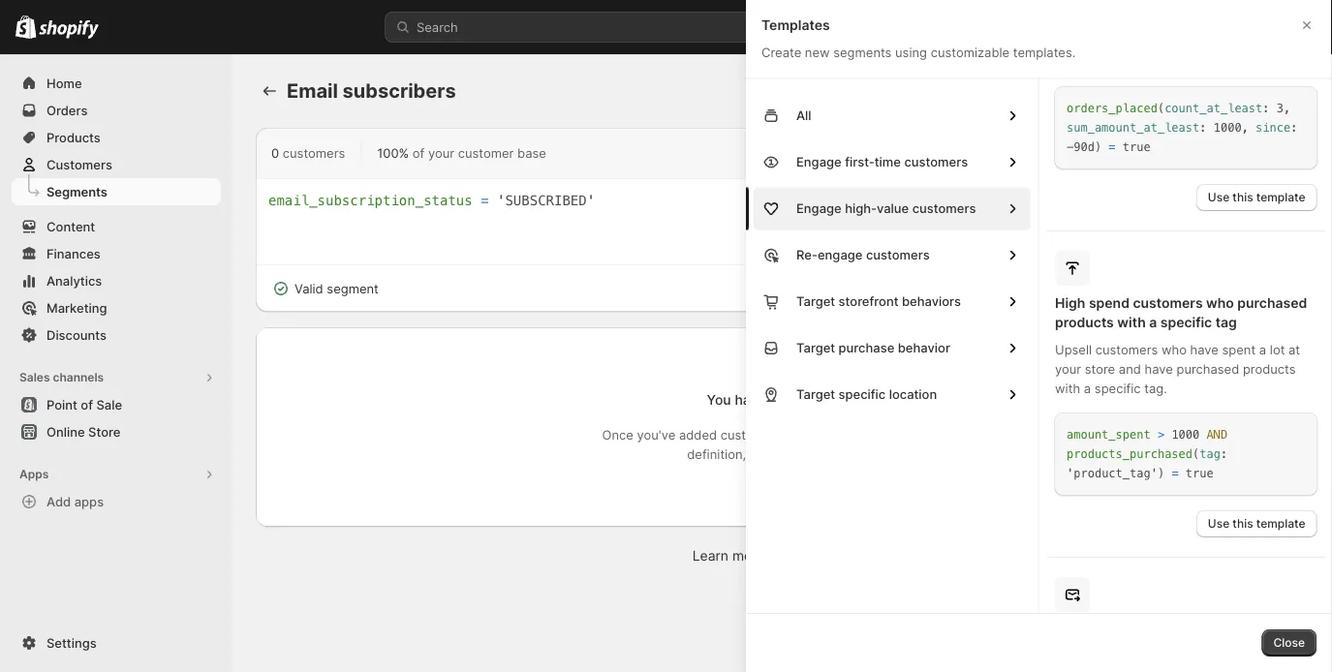Task type: describe. For each thing, give the bounding box(es) containing it.
re-engage customers
[[797, 248, 930, 263]]

2 vertical spatial this
[[1233, 518, 1254, 532]]

meet
[[843, 428, 873, 443]]

, for 1000 ,
[[1242, 122, 1249, 135]]

first-
[[845, 155, 875, 170]]

segments
[[834, 45, 892, 60]]

add
[[47, 494, 71, 509]]

channels
[[53, 371, 104, 385]]

who inside high spend customers who purchased products with a specific tag
[[1207, 296, 1234, 312]]

behaviors
[[902, 294, 962, 309]]

1 horizontal spatial )
[[1158, 468, 1165, 481]]

0 vertical spatial )
[[1095, 141, 1102, 155]]

target specific location button
[[754, 374, 1031, 416]]

home link
[[12, 70, 221, 97]]

apps button
[[12, 461, 221, 489]]

more
[[733, 548, 765, 565]]

upsell
[[1055, 343, 1092, 358]]

apps
[[74, 494, 104, 509]]

templates.
[[1014, 45, 1076, 60]]

count_at_least
[[1165, 102, 1263, 116]]

customers down engage high-value customers button
[[867, 248, 930, 263]]

product_tag
[[1074, 468, 1151, 481]]

location
[[890, 387, 938, 402]]

segment's
[[902, 428, 963, 443]]

shopify image
[[39, 20, 99, 39]]

target purchase behavior button
[[754, 327, 1031, 370]]

create
[[762, 45, 802, 60]]

settings link
[[12, 630, 221, 657]]

target storefront behaviors
[[797, 294, 962, 309]]

0 horizontal spatial have
[[735, 392, 766, 409]]

( for orders_placed
[[1158, 102, 1165, 116]]

time
[[875, 155, 902, 170]]

your inside upsell customers who have spent a lot at your store and have purchased products with a specific tag.
[[1055, 362, 1082, 377]]

behavior
[[898, 341, 951, 356]]

specific inside high spend customers who purchased products with a specific tag
[[1161, 315, 1212, 332]]

discounts link
[[12, 322, 221, 349]]

re-
[[797, 248, 818, 263]]

target purchase behavior
[[797, 341, 951, 356]]

1 horizontal spatial =
[[1172, 468, 1179, 481]]

' product_tag ' )
[[1067, 468, 1165, 481]]

duplicate button
[[1011, 78, 1087, 105]]

engage high-value customers
[[797, 201, 977, 216]]

templates
[[762, 17, 830, 33]]

engage
[[818, 248, 863, 263]]

customers right time
[[905, 155, 969, 170]]

will
[[780, 447, 799, 462]]

-90d )
[[1067, 141, 1102, 155]]

0 vertical spatial this
[[1233, 191, 1254, 205]]

sales channels
[[19, 371, 104, 385]]

target specific location
[[797, 387, 938, 402]]

use segment button
[[1213, 78, 1310, 105]]

close button
[[1263, 630, 1317, 657]]

amount_spent
[[1067, 429, 1151, 443]]

storefront
[[839, 294, 899, 309]]

target for target storefront behaviors
[[797, 294, 836, 309]]

use this template for 2nd use this template button from the bottom
[[1208, 191, 1306, 205]]

products_purchased ( tag :
[[1067, 448, 1228, 462]]

valid segment
[[295, 281, 379, 296]]

re-engage customers button
[[754, 234, 1031, 277]]

a inside high spend customers who purchased products with a specific tag
[[1149, 315, 1157, 332]]

1000 ,
[[1214, 122, 1249, 135]]

segments
[[47, 184, 108, 199]]

1 horizontal spatial true
[[1186, 468, 1214, 481]]

2 use this template button from the top
[[1197, 511, 1317, 539]]

subscribers
[[343, 79, 456, 103]]

: for count_at_least
[[1263, 102, 1270, 116]]

at
[[1289, 343, 1301, 358]]

customers inside upsell customers who have spent a lot at your store and have purchased products with a specific tag.
[[1096, 343, 1158, 358]]

once
[[603, 428, 634, 443]]

0 vertical spatial true
[[1123, 141, 1151, 155]]

customers link
[[12, 151, 221, 178]]

lot
[[1270, 343, 1285, 358]]

since
[[1256, 122, 1291, 135]]

0 customers
[[271, 145, 345, 160]]

settings
[[47, 636, 97, 651]]

1 vertical spatial use
[[1208, 191, 1230, 205]]

discounts
[[47, 328, 107, 343]]

template for 2nd use this template button from the bottom
[[1257, 191, 1306, 205]]

you
[[707, 392, 732, 409]]

2 ' from the left
[[1151, 468, 1158, 481]]

0 vertical spatial they
[[813, 428, 839, 443]]

target storefront behaviors button
[[754, 281, 1031, 323]]

spent
[[1222, 343, 1256, 358]]

valid segment alert
[[256, 266, 394, 312]]

2 vertical spatial use
[[1208, 518, 1230, 532]]

: for tag
[[1221, 448, 1228, 462]]

90d
[[1074, 141, 1095, 155]]

high
[[1055, 296, 1086, 312]]

and
[[1207, 429, 1228, 443]]

tag.
[[1145, 381, 1167, 396]]

engage first-time customers
[[797, 155, 969, 170]]

orders_placed
[[1067, 102, 1158, 116]]

1 ' from the left
[[1067, 468, 1074, 481]]

use inside button
[[1225, 84, 1246, 98]]

1 vertical spatial have
[[1145, 362, 1173, 377]]

( for products_purchased
[[1193, 448, 1200, 462]]

sum_amount_at_least
[[1067, 122, 1200, 135]]

sales channels button
[[12, 365, 221, 392]]

customer
[[458, 145, 514, 160]]



Task type: locate. For each thing, give the bounding box(es) containing it.
1000 right '>'
[[1172, 429, 1200, 443]]

1 vertical spatial a
[[1260, 343, 1267, 358]]

1 vertical spatial and
[[787, 428, 809, 443]]

) right - on the right top of page
[[1095, 141, 1102, 155]]

target for target specific location
[[797, 387, 836, 402]]

segment
[[1249, 84, 1298, 98], [327, 281, 379, 296]]

, left since
[[1242, 122, 1249, 135]]

, inside 3 , sum_amount_at_least :
[[1284, 102, 1291, 116]]

no
[[770, 392, 786, 409]]

0 vertical spatial (
[[1158, 102, 1165, 116]]

purchased inside high spend customers who purchased products with a specific tag
[[1238, 296, 1308, 312]]

high spend customers who purchased products with a specific tag
[[1055, 296, 1308, 332]]

(
[[1158, 102, 1165, 116], [1193, 448, 1200, 462]]

sales
[[19, 371, 50, 385]]

use up 'count_at_least'
[[1225, 84, 1246, 98]]

engage left first- at the top right of the page
[[797, 155, 842, 170]]

they up appear
[[813, 428, 839, 443]]

segment for valid segment
[[327, 281, 379, 296]]

1 vertical spatial engage
[[797, 201, 842, 216]]

1 vertical spatial segment
[[327, 281, 379, 296]]

home
[[47, 76, 82, 91]]

appear
[[803, 447, 844, 462]]

customers inside high spend customers who purchased products with a specific tag
[[1133, 296, 1203, 312]]

use this template button
[[1197, 185, 1317, 212], [1197, 511, 1317, 539]]

0 vertical spatial products
[[1055, 315, 1114, 332]]

0 vertical spatial engage
[[797, 155, 842, 170]]

1 horizontal spatial '
[[1151, 468, 1158, 481]]

learn
[[693, 548, 729, 565]]

engage high-value customers button
[[754, 188, 1031, 230]]

' down amount_spent
[[1067, 468, 1074, 481]]

template
[[1257, 191, 1306, 205], [1257, 518, 1306, 532]]

and
[[1119, 362, 1141, 377], [787, 428, 809, 443]]

specific
[[1161, 315, 1212, 332], [1095, 381, 1141, 396], [839, 387, 886, 402]]

who down high spend customers who purchased products with a specific tag on the right top of page
[[1162, 343, 1187, 358]]

products_purchased
[[1067, 448, 1193, 462]]

your right of
[[428, 145, 455, 160]]

with inside upsell customers who have spent a lot at your store and have purchased products with a specific tag.
[[1055, 381, 1081, 396]]

they left the will
[[750, 447, 777, 462]]

1 use this template from the top
[[1208, 191, 1306, 205]]

apps
[[19, 468, 49, 482]]

use down 1000 ,
[[1208, 191, 1230, 205]]

tag up the spent
[[1216, 315, 1237, 332]]

here.
[[848, 447, 878, 462]]

of
[[413, 145, 425, 160]]

' down products_purchased ( tag :
[[1151, 468, 1158, 481]]

tag down and
[[1200, 448, 1221, 462]]

and inside upsell customers who have spent a lot at your store and have purchased products with a specific tag.
[[1119, 362, 1141, 377]]

1000 for 1000 ,
[[1214, 122, 1242, 135]]

1 vertical spatial who
[[1162, 343, 1187, 358]]

customers up store
[[1096, 343, 1158, 358]]

1 vertical spatial purchased
[[1177, 362, 1240, 377]]

using
[[896, 45, 928, 60]]

customers
[[283, 145, 345, 160], [905, 155, 969, 170], [913, 201, 977, 216], [867, 248, 930, 263], [1133, 296, 1203, 312], [1096, 343, 1158, 358], [790, 392, 858, 409], [721, 428, 784, 443]]

purchased down the spent
[[1177, 362, 1240, 377]]

have
[[1191, 343, 1219, 358], [1145, 362, 1173, 377], [735, 392, 766, 409]]

true down sum_amount_at_least
[[1123, 141, 1151, 155]]

specific up upsell customers who have spent a lot at your store and have purchased products with a specific tag. at the bottom right of the page
[[1161, 315, 1212, 332]]

1 horizontal spatial a
[[1149, 315, 1157, 332]]

specific up meet
[[839, 387, 886, 402]]

1 horizontal spatial segment
[[1249, 84, 1298, 98]]

segment inside button
[[1249, 84, 1298, 98]]

0 vertical spatial purchased
[[1238, 296, 1308, 312]]

0 horizontal spatial =
[[1109, 141, 1116, 155]]

add apps button
[[12, 489, 221, 516]]

with down upsell
[[1055, 381, 1081, 396]]

0 vertical spatial use this template
[[1208, 191, 1306, 205]]

1 horizontal spatial with
[[1118, 315, 1146, 332]]

segment inside alert
[[327, 281, 379, 296]]

1 vertical spatial with
[[1055, 381, 1081, 396]]

2 vertical spatial have
[[735, 392, 766, 409]]

customers up definition,
[[721, 428, 784, 443]]

products
[[1055, 315, 1114, 332], [1243, 362, 1296, 377]]

they
[[813, 428, 839, 443], [750, 447, 777, 462]]

1 vertical spatial this
[[877, 428, 898, 443]]

a down store
[[1084, 381, 1091, 396]]

a
[[1149, 315, 1157, 332], [1260, 343, 1267, 358], [1084, 381, 1091, 396]]

0 horizontal spatial with
[[1055, 381, 1081, 396]]

have left the spent
[[1191, 343, 1219, 358]]

100% of your customer base
[[377, 145, 547, 160]]

1 vertical spatial true
[[1186, 468, 1214, 481]]

, for 3 , sum_amount_at_least :
[[1284, 102, 1291, 116]]

) down products_purchased ( tag :
[[1158, 468, 1165, 481]]

base
[[518, 145, 547, 160]]

upsell customers who have spent a lot at your store and have purchased products with a specific tag.
[[1055, 343, 1301, 396]]

1 vertical spatial ,
[[1242, 122, 1249, 135]]

1 vertical spatial products
[[1243, 362, 1296, 377]]

1 vertical spatial template
[[1257, 518, 1306, 532]]

= down products_purchased ( tag :
[[1172, 468, 1179, 481]]

use this template for second use this template button
[[1208, 518, 1306, 532]]

template for second use this template button
[[1257, 518, 1306, 532]]

1000 down 'count_at_least'
[[1214, 122, 1242, 135]]

1 horizontal spatial (
[[1193, 448, 1200, 462]]

new
[[805, 45, 830, 60]]

all button
[[754, 95, 1031, 137]]

1 vertical spatial )
[[1158, 468, 1165, 481]]

segment up 3
[[1249, 84, 1298, 98]]

1 vertical spatial use this template button
[[1197, 511, 1317, 539]]

: down 'count_at_least'
[[1200, 122, 1207, 135]]

0
[[271, 145, 279, 160]]

specific down store
[[1095, 381, 1141, 396]]

1 horizontal spatial 1000
[[1214, 122, 1242, 135]]

spend
[[1089, 296, 1130, 312]]

1 engage from the top
[[797, 155, 842, 170]]

products down lot
[[1243, 362, 1296, 377]]

1000 for 1000
[[1172, 429, 1200, 443]]

target right no
[[797, 387, 836, 402]]

email subscribers
[[287, 79, 456, 103]]

0 vertical spatial a
[[1149, 315, 1157, 332]]

0 horizontal spatial a
[[1084, 381, 1091, 396]]

products down high
[[1055, 315, 1114, 332]]

this inside once you've added customers and they meet this segment's definition, they will appear here.
[[877, 428, 898, 443]]

2 horizontal spatial have
[[1191, 343, 1219, 358]]

use segment
[[1225, 84, 1298, 98]]

products inside upsell customers who have spent a lot at your store and have purchased products with a specific tag.
[[1243, 362, 1296, 377]]

email
[[287, 79, 338, 103]]

engage
[[797, 155, 842, 170], [797, 201, 842, 216]]

value
[[877, 201, 910, 216]]

engage for engage first-time customers
[[797, 155, 842, 170]]

1 vertical spatial target
[[797, 341, 836, 356]]

1 vertical spatial they
[[750, 447, 777, 462]]

: for sum_amount_at_least
[[1200, 122, 1207, 135]]

0 vertical spatial ,
[[1284, 102, 1291, 116]]

0 horizontal spatial 1000
[[1172, 429, 1200, 443]]

store
[[1085, 362, 1115, 377]]

2 horizontal spatial specific
[[1161, 315, 1212, 332]]

1000
[[1214, 122, 1242, 135], [1172, 429, 1200, 443]]

1 target from the top
[[797, 294, 836, 309]]

2 vertical spatial a
[[1084, 381, 1091, 396]]

engage left high-
[[797, 201, 842, 216]]

products inside high spend customers who purchased products with a specific tag
[[1055, 315, 1114, 332]]

2 horizontal spatial a
[[1260, 343, 1267, 358]]

engage for engage high-value customers
[[797, 201, 842, 216]]

and right store
[[1119, 362, 1141, 377]]

0 vertical spatial and
[[1119, 362, 1141, 377]]

customers right "spend"
[[1133, 296, 1203, 312]]

target inside "target specific location" button
[[797, 387, 836, 402]]

have left no
[[735, 392, 766, 409]]

1 vertical spatial tag
[[1200, 448, 1221, 462]]

use down and
[[1208, 518, 1230, 532]]

you've
[[637, 428, 676, 443]]

high-
[[845, 201, 877, 216]]

tag inside high spend customers who purchased products with a specific tag
[[1216, 315, 1237, 332]]

1 horizontal spatial who
[[1207, 296, 1234, 312]]

: down and
[[1221, 448, 1228, 462]]

target left purchase
[[797, 341, 836, 356]]

add apps
[[47, 494, 104, 509]]

0 horizontal spatial true
[[1123, 141, 1151, 155]]

0 horizontal spatial '
[[1067, 468, 1074, 481]]

0 horizontal spatial who
[[1162, 343, 1187, 358]]

3 target from the top
[[797, 387, 836, 402]]

customers
[[47, 157, 112, 172]]

3 , sum_amount_at_least :
[[1067, 102, 1291, 135]]

create new segments using customizable templates.
[[762, 45, 1076, 60]]

1 horizontal spatial specific
[[1095, 381, 1141, 396]]

and up the will
[[787, 428, 809, 443]]

valid
[[295, 281, 323, 296]]

: left 3
[[1263, 102, 1270, 116]]

use
[[1225, 84, 1246, 98], [1208, 191, 1230, 205], [1208, 518, 1230, 532]]

purchased inside upsell customers who have spent a lot at your store and have purchased products with a specific tag.
[[1177, 362, 1240, 377]]

who up the spent
[[1207, 296, 1234, 312]]

you have no customers
[[707, 392, 858, 409]]

segment right valid
[[327, 281, 379, 296]]

0 horizontal spatial they
[[750, 447, 777, 462]]

= right -90d )
[[1109, 141, 1116, 155]]

purchased
[[1238, 296, 1308, 312], [1177, 362, 1240, 377]]

2 vertical spatial target
[[797, 387, 836, 402]]

0 horizontal spatial segment
[[327, 281, 379, 296]]

0 vertical spatial use
[[1225, 84, 1246, 98]]

and inside once you've added customers and they meet this segment's definition, they will appear here.
[[787, 428, 809, 443]]

segment for use segment
[[1249, 84, 1298, 98]]

0 vertical spatial with
[[1118, 315, 1146, 332]]

search button
[[385, 12, 948, 43]]

1 horizontal spatial they
[[813, 428, 839, 443]]

a up upsell customers who have spent a lot at your store and have purchased products with a specific tag. at the bottom right of the page
[[1149, 315, 1157, 332]]

2 use this template from the top
[[1208, 518, 1306, 532]]

customers right no
[[790, 392, 858, 409]]

100%
[[377, 145, 409, 160]]

with down "spend"
[[1118, 315, 1146, 332]]

once you've added customers and they meet this segment's definition, they will appear here.
[[603, 428, 963, 462]]

purchased up lot
[[1238, 296, 1308, 312]]

0 horizontal spatial your
[[428, 145, 455, 160]]

0 vertical spatial segment
[[1249, 84, 1298, 98]]

0 vertical spatial 1000
[[1214, 122, 1242, 135]]

2 template from the top
[[1257, 518, 1306, 532]]

1 horizontal spatial have
[[1145, 362, 1173, 377]]

engage first-time customers button
[[754, 141, 1031, 184]]

who inside upsell customers who have spent a lot at your store and have purchased products with a specific tag.
[[1162, 343, 1187, 358]]

a left lot
[[1260, 343, 1267, 358]]

0 horizontal spatial )
[[1095, 141, 1102, 155]]

duplicate
[[1022, 84, 1075, 98]]

1 horizontal spatial products
[[1243, 362, 1296, 377]]

customers right 0
[[283, 145, 345, 160]]

0 vertical spatial template
[[1257, 191, 1306, 205]]

with inside high spend customers who purchased products with a specific tag
[[1118, 315, 1146, 332]]

customers inside once you've added customers and they meet this segment's definition, they will appear here.
[[721, 428, 784, 443]]

: down use segment button
[[1291, 122, 1298, 135]]

1 vertical spatial your
[[1055, 362, 1082, 377]]

target inside target purchase behavior button
[[797, 341, 836, 356]]

target
[[797, 294, 836, 309], [797, 341, 836, 356], [797, 387, 836, 402]]

1 vertical spatial use this template
[[1208, 518, 1306, 532]]

customers right value
[[913, 201, 977, 216]]

target inside target storefront behaviors button
[[797, 294, 836, 309]]

-
[[1067, 141, 1074, 155]]

1 template from the top
[[1257, 191, 1306, 205]]

0 horizontal spatial (
[[1158, 102, 1165, 116]]

0 vertical spatial have
[[1191, 343, 1219, 358]]

have up tag.
[[1145, 362, 1173, 377]]

0 horizontal spatial ,
[[1242, 122, 1249, 135]]

3
[[1277, 102, 1284, 116]]

target down re-
[[797, 294, 836, 309]]

2 engage from the top
[[797, 201, 842, 216]]

1 vertical spatial =
[[1172, 468, 1179, 481]]

0 vertical spatial who
[[1207, 296, 1234, 312]]

your down upsell
[[1055, 362, 1082, 377]]

0 vertical spatial your
[[428, 145, 455, 160]]

customizable
[[931, 45, 1010, 60]]

1 horizontal spatial your
[[1055, 362, 1082, 377]]

target for target purchase behavior
[[797, 341, 836, 356]]

0 horizontal spatial products
[[1055, 315, 1114, 332]]

0 horizontal spatial specific
[[839, 387, 886, 402]]

0 horizontal spatial and
[[787, 428, 809, 443]]

: inside 3 , sum_amount_at_least :
[[1200, 122, 1207, 135]]

, up since :
[[1284, 102, 1291, 116]]

1 horizontal spatial and
[[1119, 362, 1141, 377]]

>
[[1158, 429, 1165, 443]]

specific inside upsell customers who have spent a lot at your store and have purchased products with a specific tag.
[[1095, 381, 1141, 396]]

use this template
[[1208, 191, 1306, 205], [1208, 518, 1306, 532]]

true down and
[[1186, 468, 1214, 481]]

1 horizontal spatial ,
[[1284, 102, 1291, 116]]

0 vertical spatial =
[[1109, 141, 1116, 155]]

2 target from the top
[[797, 341, 836, 356]]

segments link
[[12, 178, 221, 206]]

1 use this template button from the top
[[1197, 185, 1317, 212]]

true
[[1123, 141, 1151, 155], [1186, 468, 1214, 481]]

1 vertical spatial (
[[1193, 448, 1200, 462]]

0 vertical spatial target
[[797, 294, 836, 309]]

0 vertical spatial use this template button
[[1197, 185, 1317, 212]]

specific inside "target specific location" button
[[839, 387, 886, 402]]

tag
[[1216, 315, 1237, 332], [1200, 448, 1221, 462]]

0 vertical spatial tag
[[1216, 315, 1237, 332]]

1 vertical spatial 1000
[[1172, 429, 1200, 443]]



Task type: vqa. For each thing, say whether or not it's contained in the screenshot.
text box
no



